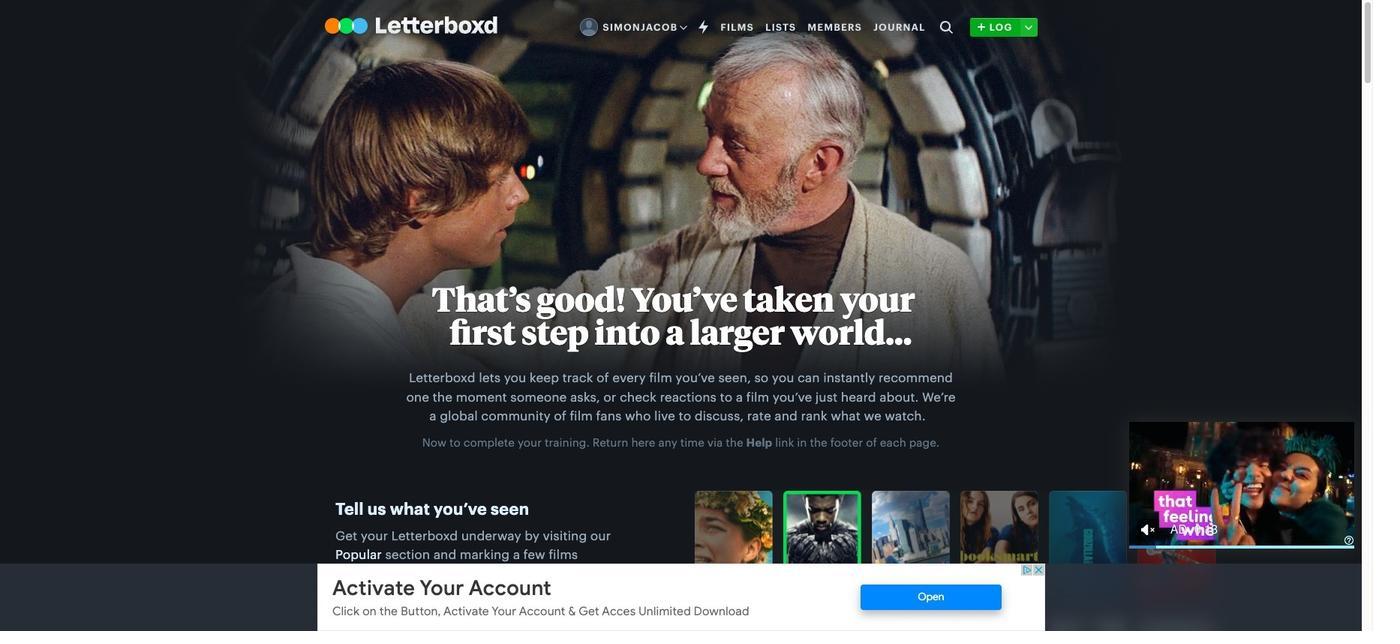 Task type: locate. For each thing, give the bounding box(es) containing it.
simonjacob image
[[580, 18, 598, 36]]

ad element
[[317, 564, 1045, 632]]



Task type: describe. For each thing, give the bounding box(es) containing it.
poster overlays image
[[694, 491, 1217, 632]]



Task type: vqa. For each thing, say whether or not it's contained in the screenshot.
Lady Bird image
no



